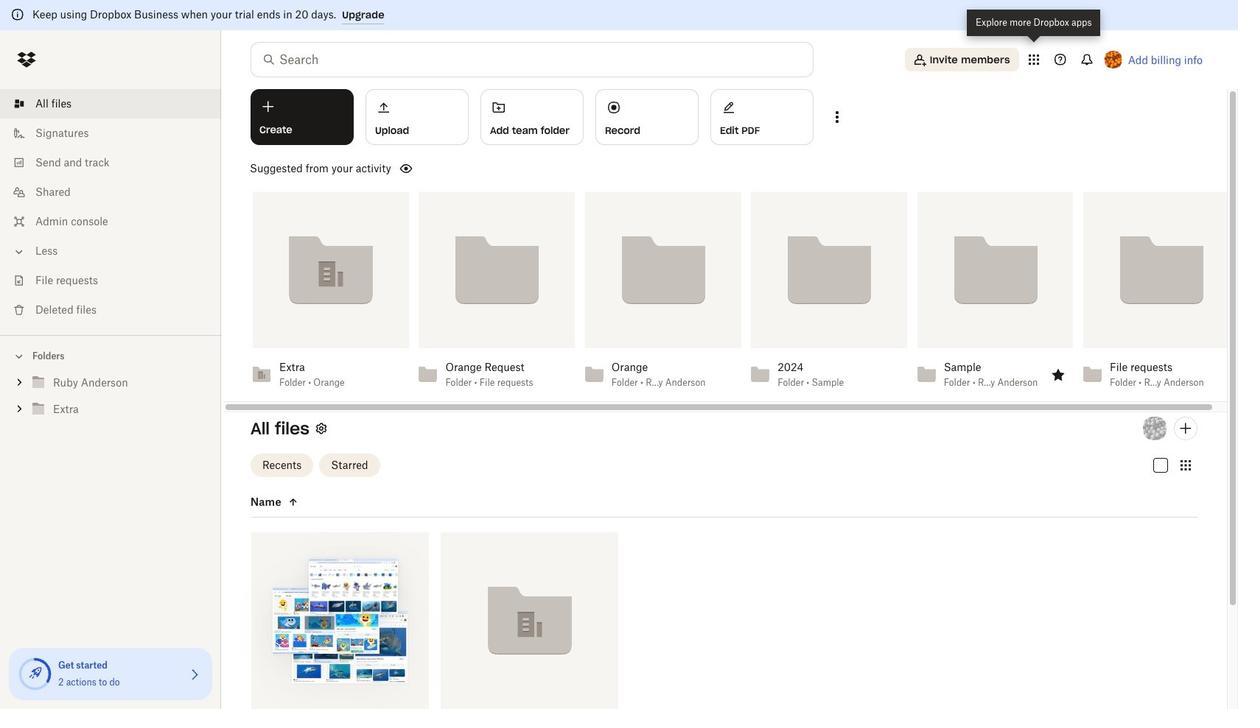 Task type: describe. For each thing, give the bounding box(es) containing it.
less image
[[12, 245, 27, 259]]

Search in folder "Dropbox" text field
[[279, 51, 783, 69]]

dropbox image
[[12, 45, 41, 74]]

account menu image
[[1105, 51, 1122, 69]]



Task type: locate. For each thing, give the bounding box(es) containing it.
list
[[0, 80, 221, 335]]

group
[[0, 367, 221, 434]]

team shared folder, extra row
[[441, 533, 619, 710]]

team member folder, ruby anderson row
[[251, 533, 429, 710]]

add team members image
[[1177, 420, 1195, 438]]

list item
[[0, 89, 221, 119]]

alert
[[0, 0, 1238, 30]]

folder settings image
[[313, 420, 330, 438]]

ruby anderson image
[[1143, 417, 1167, 441]]



Task type: vqa. For each thing, say whether or not it's contained in the screenshot.
Rename directory text field
no



